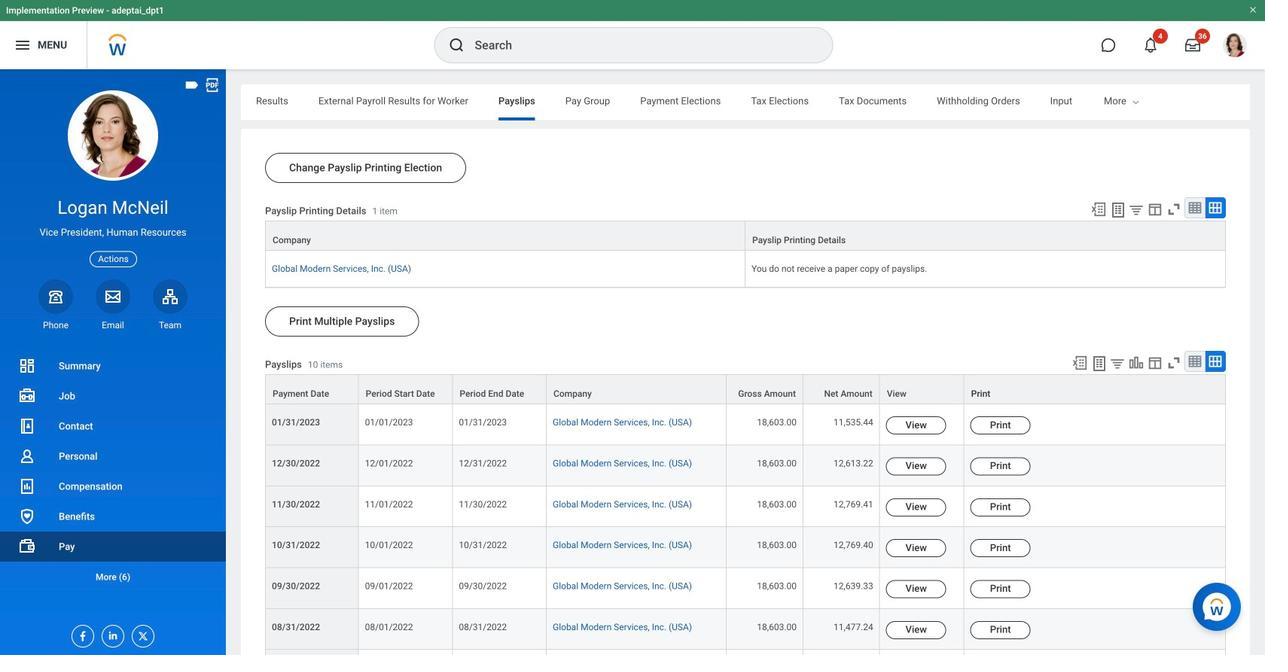 Task type: vqa. For each thing, say whether or not it's contained in the screenshot.
Benefits
no



Task type: locate. For each thing, give the bounding box(es) containing it.
justify image
[[14, 36, 32, 54]]

1 fullscreen image from the top
[[1166, 201, 1183, 218]]

click to view/edit grid preferences image left table icon
[[1148, 355, 1164, 372]]

10 row from the top
[[265, 650, 1227, 656]]

1 vertical spatial export to excel image
[[1072, 355, 1089, 372]]

expand table image
[[1209, 200, 1224, 216]]

1 vertical spatial click to view/edit grid preferences image
[[1148, 355, 1164, 372]]

7 row from the top
[[265, 528, 1227, 569]]

click to view/edit grid preferences image left table image
[[1148, 201, 1164, 218]]

personal image
[[18, 448, 36, 466]]

1 vertical spatial fullscreen image
[[1166, 355, 1183, 372]]

fullscreen image left table icon
[[1166, 355, 1183, 372]]

1 horizontal spatial export to excel image
[[1091, 201, 1108, 218]]

export to excel image
[[1091, 201, 1108, 218], [1072, 355, 1089, 372]]

1 vertical spatial select to filter grid data image
[[1110, 356, 1127, 372]]

expand table image
[[1209, 354, 1224, 369]]

2 click to view/edit grid preferences image from the top
[[1148, 355, 1164, 372]]

tab list
[[241, 84, 1266, 121]]

0 vertical spatial select to filter grid data image
[[1129, 202, 1145, 218]]

0 horizontal spatial export to worksheets image
[[1091, 355, 1109, 373]]

1 cell from the left
[[359, 650, 453, 656]]

job image
[[18, 387, 36, 405]]

0 horizontal spatial select to filter grid data image
[[1110, 356, 1127, 372]]

table image
[[1188, 200, 1203, 216]]

1 horizontal spatial export to worksheets image
[[1110, 201, 1128, 219]]

navigation pane region
[[0, 69, 226, 656]]

7 cell from the left
[[965, 650, 1227, 656]]

2 cell from the left
[[453, 650, 547, 656]]

Search Workday  search field
[[475, 29, 802, 62]]

row
[[265, 221, 1227, 252], [265, 251, 1227, 288], [265, 375, 1227, 405], [265, 405, 1227, 446], [265, 446, 1227, 487], [265, 487, 1227, 528], [265, 528, 1227, 569], [265, 569, 1227, 609], [265, 609, 1227, 650], [265, 650, 1227, 656]]

click to view/edit grid preferences image
[[1148, 201, 1164, 218], [1148, 355, 1164, 372]]

fullscreen image left table image
[[1166, 201, 1183, 218]]

tag image
[[184, 77, 200, 93]]

mail image
[[104, 288, 122, 306]]

0 vertical spatial export to worksheets image
[[1110, 201, 1128, 219]]

list
[[0, 351, 226, 592]]

0 vertical spatial toolbar
[[1084, 197, 1227, 221]]

banner
[[0, 0, 1266, 69]]

9 row from the top
[[265, 609, 1227, 650]]

2 row from the top
[[265, 251, 1227, 288]]

toolbar
[[1084, 197, 1227, 221], [1066, 351, 1227, 375]]

1 vertical spatial export to worksheets image
[[1091, 355, 1109, 373]]

fullscreen image
[[1166, 201, 1183, 218], [1166, 355, 1183, 372]]

0 vertical spatial click to view/edit grid preferences image
[[1148, 201, 1164, 218]]

view team image
[[161, 288, 179, 306]]

column header
[[265, 221, 746, 252]]

pay image
[[18, 538, 36, 556]]

3 row from the top
[[265, 375, 1227, 405]]

contact image
[[18, 417, 36, 436]]

select to filter grid data image
[[1129, 202, 1145, 218], [1110, 356, 1127, 372]]

export to worksheets image
[[1110, 201, 1128, 219], [1091, 355, 1109, 373]]

cell
[[359, 650, 453, 656], [453, 650, 547, 656], [547, 650, 727, 656], [727, 650, 804, 656], [804, 650, 881, 656], [881, 650, 965, 656], [965, 650, 1227, 656]]

0 vertical spatial fullscreen image
[[1166, 201, 1183, 218]]

row header
[[265, 650, 359, 656]]

1 horizontal spatial select to filter grid data image
[[1129, 202, 1145, 218]]

8 row from the top
[[265, 569, 1227, 609]]

linkedin image
[[102, 626, 119, 642]]



Task type: describe. For each thing, give the bounding box(es) containing it.
email logan mcneil element
[[96, 319, 130, 332]]

1 click to view/edit grid preferences image from the top
[[1148, 201, 1164, 218]]

benefits image
[[18, 508, 36, 526]]

4 row from the top
[[265, 405, 1227, 446]]

5 row from the top
[[265, 446, 1227, 487]]

select to filter grid data image for the left export to excel icon
[[1110, 356, 1127, 372]]

close environment banner image
[[1249, 5, 1258, 14]]

inbox large image
[[1186, 38, 1201, 53]]

4 cell from the left
[[727, 650, 804, 656]]

facebook image
[[72, 626, 89, 643]]

0 vertical spatial export to excel image
[[1091, 201, 1108, 218]]

2 fullscreen image from the top
[[1166, 355, 1183, 372]]

team logan mcneil element
[[153, 319, 188, 332]]

export to worksheets image for select to filter grid data image related to export to excel icon to the top
[[1110, 201, 1128, 219]]

x image
[[133, 626, 149, 643]]

table image
[[1188, 354, 1203, 369]]

6 row from the top
[[265, 487, 1227, 528]]

1 row from the top
[[265, 221, 1227, 252]]

search image
[[448, 36, 466, 54]]

profile logan mcneil image
[[1224, 33, 1248, 60]]

view printable version (pdf) image
[[204, 77, 221, 93]]

1 vertical spatial toolbar
[[1066, 351, 1227, 375]]

export to worksheets image for select to filter grid data image related to the left export to excel icon
[[1091, 355, 1109, 373]]

compensation image
[[18, 478, 36, 496]]

notifications large image
[[1144, 38, 1159, 53]]

6 cell from the left
[[881, 650, 965, 656]]

summary image
[[18, 357, 36, 375]]

phone logan mcneil element
[[38, 319, 73, 332]]

phone image
[[45, 288, 66, 306]]

5 cell from the left
[[804, 650, 881, 656]]

0 horizontal spatial export to excel image
[[1072, 355, 1089, 372]]

3 cell from the left
[[547, 650, 727, 656]]

select to filter grid data image for export to excel icon to the top
[[1129, 202, 1145, 218]]



